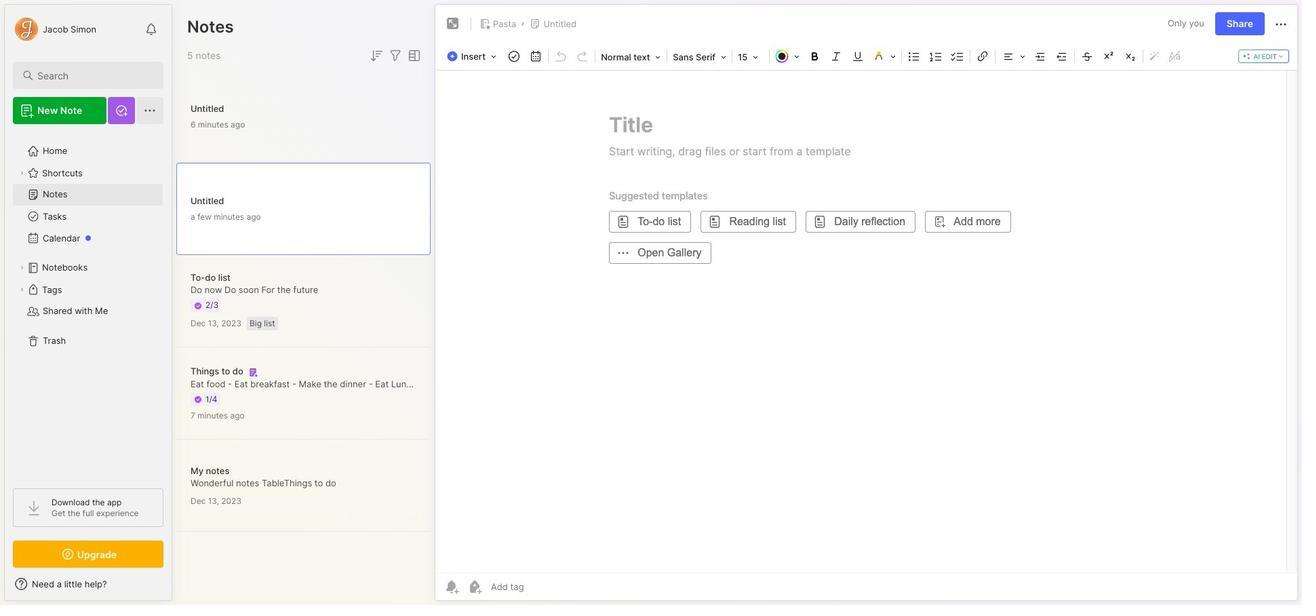 Task type: describe. For each thing, give the bounding box(es) containing it.
Account field
[[13, 16, 96, 43]]

subscript image
[[1121, 47, 1140, 66]]

outdent image
[[1053, 47, 1072, 66]]

More actions field
[[1273, 15, 1289, 32]]

add a reminder image
[[444, 579, 460, 595]]

bold image
[[805, 47, 824, 66]]

task image
[[505, 47, 524, 66]]

WHAT'S NEW field
[[5, 573, 172, 595]]

expand tags image
[[18, 286, 26, 294]]

main element
[[0, 0, 176, 605]]

indent image
[[1031, 47, 1050, 66]]

checklist image
[[948, 47, 967, 66]]

insert link image
[[973, 47, 992, 66]]

italic image
[[827, 47, 846, 66]]

underline image
[[849, 47, 868, 66]]

bulleted list image
[[905, 47, 924, 66]]

View options field
[[404, 47, 423, 64]]

Highlight field
[[869, 47, 900, 66]]

Add tag field
[[490, 581, 592, 593]]

add tag image
[[467, 579, 483, 595]]



Task type: vqa. For each thing, say whether or not it's contained in the screenshot.
Indent image
yes



Task type: locate. For each thing, give the bounding box(es) containing it.
Font size field
[[734, 47, 768, 66]]

expand note image
[[445, 16, 461, 32]]

Font color field
[[771, 47, 804, 66]]

None search field
[[37, 67, 151, 83]]

Note Editor text field
[[435, 70, 1298, 572]]

click to collapse image
[[171, 580, 181, 596]]

tree
[[5, 132, 172, 476]]

strikethrough image
[[1078, 47, 1097, 66]]

none search field inside main element
[[37, 67, 151, 83]]

numbered list image
[[927, 47, 946, 66]]

add filters image
[[387, 47, 404, 64]]

expand notebooks image
[[18, 264, 26, 272]]

note window element
[[435, 4, 1298, 604]]

Add filters field
[[387, 47, 404, 64]]

calendar event image
[[526, 47, 545, 66]]

Search text field
[[37, 69, 151, 82]]

Heading level field
[[597, 47, 665, 66]]

Alignment field
[[997, 47, 1030, 66]]

more actions image
[[1273, 16, 1289, 32]]

Insert field
[[444, 47, 503, 66]]

Sort options field
[[368, 47, 385, 64]]

tree inside main element
[[5, 132, 172, 476]]

Font family field
[[669, 47, 731, 66]]

superscript image
[[1100, 47, 1119, 66]]



